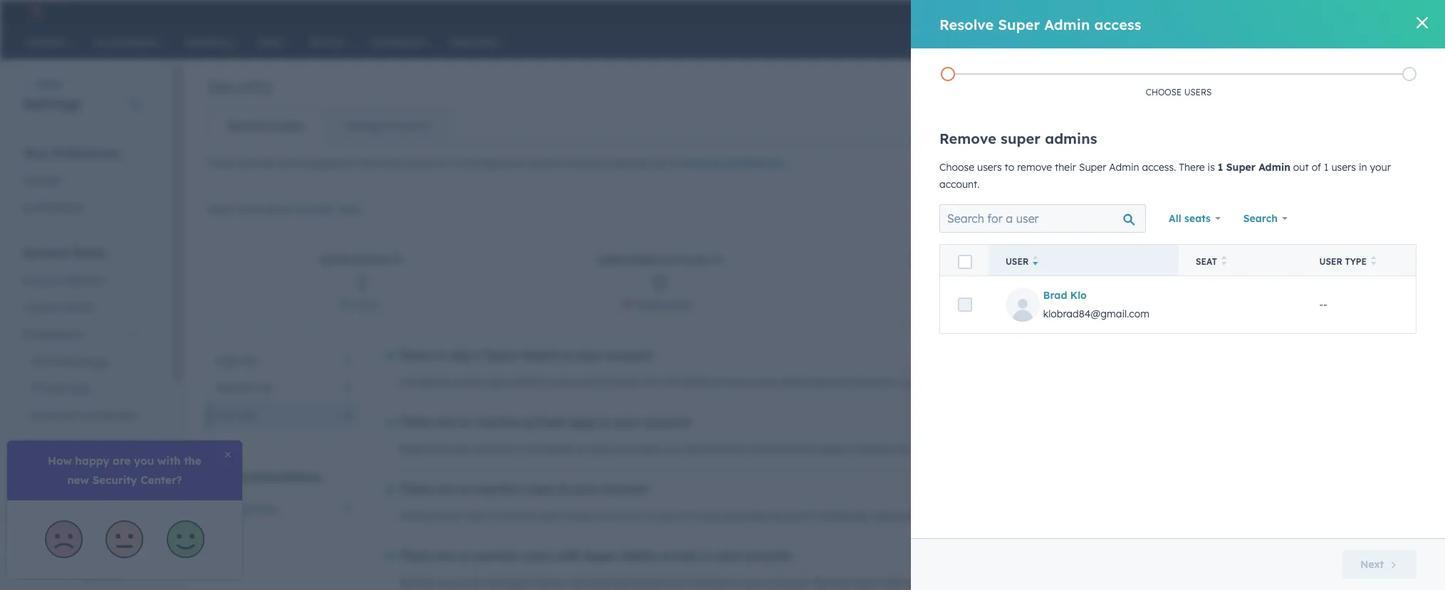 Task type: describe. For each thing, give the bounding box(es) containing it.
users
[[1184, 87, 1212, 98]]

1 horizontal spatial of
[[711, 376, 721, 389]]

the right 'into'
[[662, 376, 677, 389]]

1 vertical spatial any
[[967, 577, 984, 590]]

user type
[[1320, 256, 1367, 267]]

role
[[568, 577, 586, 590]]

medium
[[216, 382, 254, 395]]

0 horizontal spatial of
[[597, 376, 607, 389]]

0 vertical spatial security
[[207, 76, 273, 97]]

out
[[1294, 161, 1309, 174]]

code
[[65, 467, 90, 479]]

admins
[[352, 255, 389, 265]]

2 for more actions
[[344, 503, 350, 516]]

or
[[929, 376, 939, 389]]

security center
[[228, 120, 304, 133]]

account setup
[[23, 246, 105, 260]]

entire
[[378, 157, 404, 170]]

resolve
[[940, 15, 994, 33]]

in left 2fa
[[679, 255, 690, 265]]

apps left the you on the left of page
[[589, 443, 613, 456]]

1 horizontal spatial partner
[[987, 577, 1022, 590]]

apps up 'employees.'
[[821, 443, 845, 456]]

access right full
[[631, 577, 663, 590]]

users for users & teams
[[23, 301, 49, 314]]

abc button
[[1352, 0, 1416, 23]]

power
[[610, 376, 639, 389]]

security preferences link
[[682, 157, 783, 170]]

access left for in the right of the page
[[916, 577, 948, 590]]

choose users list
[[941, 64, 1417, 101]]

private apps link
[[14, 375, 149, 403]]

these settings will be applied to the entire account. to manage your personal security settings, go to security preferences .
[[207, 157, 786, 170]]

users & teams link
[[14, 294, 149, 321]]

calling icon image
[[1223, 6, 1236, 19]]

preferences
[[53, 146, 119, 160]]

abc
[[1376, 6, 1395, 17]]

manage
[[463, 157, 503, 170]]

notifications link
[[14, 194, 149, 222]]

0 horizontal spatial any
[[725, 443, 743, 456]]

choose users
[[1146, 87, 1212, 98]]

learn more about security risks .
[[207, 203, 363, 216]]

high
[[216, 355, 238, 368]]

1 horizontal spatial remove
[[812, 577, 850, 590]]

good button for 1
[[354, 299, 376, 310]]

settings for settings
[[23, 95, 81, 113]]

marketplace downloads link
[[14, 432, 149, 459]]

in up 'helps'
[[558, 482, 569, 497]]

needs
[[637, 299, 663, 310]]

connected apps
[[31, 355, 109, 368]]

make
[[400, 443, 425, 456]]

private apps
[[31, 383, 91, 395]]

0 horizontal spatial security
[[295, 203, 334, 216]]

lot
[[582, 376, 594, 389]]

back
[[38, 78, 63, 90]]

current
[[783, 510, 817, 523]]

2 - from the left
[[1324, 298, 1328, 311]]

klo
[[1071, 289, 1087, 302]]

preferences
[[725, 157, 783, 170]]

the down '5'
[[487, 577, 502, 590]]

about
[[264, 203, 292, 216]]

press to sort. image for user type
[[1371, 256, 1377, 266]]

ensure
[[592, 510, 623, 523]]

security link
[[14, 514, 149, 541]]

there for there are no inactive users in your account
[[400, 482, 432, 497]]

integrations button
[[14, 321, 149, 348]]

will
[[277, 157, 292, 170]]

user for user type
[[1320, 256, 1343, 267]]

help image
[[1283, 6, 1296, 19]]

account up power
[[606, 348, 652, 363]]

general
[[23, 175, 59, 187]]

account up ensure
[[602, 482, 648, 497]]

data
[[23, 565, 51, 579]]

0 vertical spatial private
[[525, 415, 566, 430]]

access left upgrade image in the top right of the page
[[1095, 15, 1142, 33]]

5
[[489, 510, 495, 523]]

sure
[[428, 443, 448, 456]]

& for account setup
[[52, 301, 59, 314]]

less
[[942, 376, 959, 389]]

no for there are no inactive users in your account
[[458, 482, 472, 497]]

account. inside out of 1 users in your account.
[[940, 178, 980, 191]]

there for there are no partner users with super admin access in your account
[[400, 549, 432, 564]]

seat button
[[1179, 245, 1303, 276]]

1 horizontal spatial only
[[700, 510, 720, 523]]

settings link
[[1304, 4, 1322, 19]]

2 horizontal spatial users
[[961, 255, 990, 265]]

privacy & consent link
[[14, 487, 149, 514]]

low risk
[[216, 409, 254, 422]]

by
[[769, 510, 780, 523]]

navigation containing security center
[[207, 108, 452, 144]]

really
[[636, 443, 661, 456]]

settings for settings & activity
[[345, 120, 383, 133]]

for
[[950, 577, 964, 590]]

private inside account setup "element"
[[31, 383, 65, 395]]

user for user
[[1006, 256, 1029, 267]]

account setup element
[[14, 245, 149, 541]]

menu containing abc
[[1137, 0, 1418, 23]]

--
[[1320, 298, 1328, 311]]

access up all on the bottom left of the page
[[661, 549, 699, 564]]

good button for 0
[[951, 299, 974, 310]]

0 horizontal spatial .
[[361, 203, 363, 216]]

brad klo klobrad84@gmail.com
[[1044, 289, 1150, 321]]

2 horizontal spatial security
[[682, 157, 722, 170]]

review
[[665, 299, 691, 310]]

1 horizontal spatial security
[[572, 157, 609, 170]]

is up too
[[436, 348, 445, 363]]

remove
[[1017, 161, 1052, 174]]

users for users enrolled in 2fa
[[598, 255, 626, 265]]

1 inside out of 1 users in your account.
[[1324, 161, 1329, 174]]

there for there are no inactive private apps in your account
[[400, 415, 432, 430]]

your
[[23, 146, 49, 160]]

security inside 'link'
[[23, 521, 61, 534]]

inactive for inactive users
[[914, 255, 959, 265]]

hands
[[680, 376, 709, 389]]

security inside "link"
[[228, 120, 269, 133]]

hubspot image
[[26, 3, 43, 20]]

of inside out of 1 users in your account.
[[1312, 161, 1322, 174]]

connected
[[31, 355, 82, 368]]

you
[[616, 443, 633, 456]]

deactivate
[[875, 510, 926, 523]]

0 vertical spatial apps
[[1283, 255, 1306, 265]]

1 horizontal spatial with
[[556, 549, 580, 564]]

privacy & consent
[[23, 494, 108, 507]]

recommendations
[[216, 470, 322, 484]]

having for there is only 1 super admin in your account
[[400, 376, 433, 389]]

is left accessed
[[690, 510, 698, 523]]

full
[[614, 577, 628, 590]]

1 horizontal spatial admins
[[810, 376, 844, 389]]

brad klo image
[[1360, 5, 1373, 18]]

security risks link
[[295, 203, 361, 216]]

having fewer than 5 inactive users helps ensure your account is only accessed by current employees. deactivate inactive users to reduce risk.
[[400, 510, 1062, 523]]

helps
[[564, 510, 589, 523]]

press to sort. element for user type
[[1371, 256, 1377, 268]]

0 horizontal spatial with
[[465, 577, 485, 590]]

user type button
[[1303, 245, 1417, 276]]

1 many from the left
[[455, 376, 481, 389]]

use.
[[664, 443, 682, 456]]

user button
[[989, 245, 1179, 276]]

limited
[[847, 376, 879, 389]]

there are no inactive private apps in your account
[[400, 415, 690, 430]]

partner users with the super admin role have full access to all the data in your account. remove super admin access for any partner users to reduce your risk.
[[400, 577, 1142, 590]]

next
[[1361, 559, 1384, 571]]

0 horizontal spatial super
[[484, 376, 510, 389]]

are for there are no inactive private apps in your account
[[436, 415, 454, 430]]

descending sort. press to sort ascending. image
[[1033, 256, 1039, 266]]

in down power
[[600, 415, 611, 430]]

into
[[641, 376, 659, 389]]

tracking code
[[23, 467, 90, 479]]

have
[[588, 577, 611, 590]]

calling icon button
[[1217, 2, 1242, 21]]

inactive for inactive private apps
[[1195, 255, 1240, 265]]

medium risk
[[216, 382, 273, 395]]



Task type: vqa. For each thing, say whether or not it's contained in the screenshot.
Admin
yes



Task type: locate. For each thing, give the bounding box(es) containing it.
choose
[[1146, 87, 1182, 98]]

2 no from the top
[[458, 482, 472, 497]]

1 horizontal spatial press to sort. image
[[1371, 256, 1377, 266]]

0 horizontal spatial private
[[525, 415, 566, 430]]

choose users to remove their super admin access. there is 1 super admin
[[940, 161, 1291, 174]]

all
[[678, 577, 689, 590]]

apps inside private apps link
[[67, 383, 91, 395]]

1 press to sort. element from the left
[[1222, 256, 1227, 268]]

0 horizontal spatial good
[[354, 299, 376, 310]]

0 up 4
[[344, 382, 350, 395]]

settings
[[237, 157, 274, 170]]

of right out on the right of the page
[[1312, 161, 1322, 174]]

in right out on the right of the page
[[1359, 161, 1368, 174]]

2 horizontal spatial admins
[[1045, 130, 1097, 147]]

user
[[1006, 256, 1029, 267], [1320, 256, 1343, 267]]

risk for low risk
[[238, 409, 254, 422]]

2 vertical spatial security
[[23, 521, 61, 534]]

good down inactive users
[[951, 299, 974, 310]]

users inside out of 1 users in your account.
[[1332, 161, 1356, 174]]

search image
[[1405, 37, 1415, 47]]

having left too
[[400, 376, 433, 389]]

1 vertical spatial no
[[458, 482, 472, 497]]

remove up choose
[[940, 130, 997, 147]]

1 vertical spatial having
[[400, 510, 433, 523]]

1 good from the left
[[354, 299, 376, 310]]

1 horizontal spatial private
[[1243, 255, 1280, 265]]

0 horizontal spatial only
[[448, 348, 472, 363]]

marketplace downloads
[[23, 440, 136, 452]]

too
[[436, 376, 452, 389]]

your inside out of 1 users in your account.
[[1370, 161, 1391, 174]]

press to sort. image for seat
[[1222, 256, 1227, 266]]

are for there are no partner users with super admin access in your account
[[436, 549, 454, 564]]

2 user from the left
[[1320, 256, 1343, 267]]

0 vertical spatial .
[[783, 157, 786, 170]]

0 horizontal spatial admins
[[513, 376, 547, 389]]

press to sort. image inside seat button
[[1222, 256, 1227, 266]]

with up role on the left of the page
[[556, 549, 580, 564]]

account up there are no inactive users in your account at the left bottom of page
[[474, 443, 512, 456]]

1 vertical spatial only
[[700, 510, 720, 523]]

apps down "integrations" button
[[85, 355, 109, 368]]

apps
[[1283, 255, 1306, 265], [85, 355, 109, 368], [67, 383, 91, 395]]

2 account from the top
[[23, 274, 61, 287]]

than
[[465, 510, 486, 523]]

security right go
[[682, 157, 722, 170]]

1 vertical spatial with
[[465, 577, 485, 590]]

Search for a user search field
[[940, 204, 1146, 233]]

0 for users
[[953, 269, 965, 294]]

settings & activity
[[345, 120, 431, 133]]

account.
[[407, 157, 447, 170], [940, 178, 980, 191], [769, 577, 809, 590]]

press to sort. image right the type
[[1371, 256, 1377, 266]]

users
[[598, 255, 626, 265], [961, 255, 990, 265], [23, 301, 49, 314]]

0 horizontal spatial press to sort. image
[[1222, 256, 1227, 266]]

1 vertical spatial partner
[[987, 577, 1022, 590]]

2 for high risk
[[344, 355, 350, 368]]

email service provider link
[[14, 403, 149, 430]]

0 down inactive users
[[953, 269, 965, 294]]

2 vertical spatial apps
[[67, 383, 91, 395]]

& left activity
[[386, 120, 393, 133]]

account
[[23, 246, 69, 260], [23, 274, 61, 287]]

account right ensure
[[649, 510, 687, 523]]

only up too
[[448, 348, 472, 363]]

apps for connected apps
[[85, 355, 109, 368]]

press to sort. element inside the user type button
[[1371, 256, 1377, 268]]

in inside out of 1 users in your account.
[[1359, 161, 1368, 174]]

enrolled
[[629, 255, 676, 265]]

apps inside connected apps link
[[85, 355, 109, 368]]

needs review button
[[637, 299, 691, 310]]

account up account defaults
[[23, 246, 69, 260]]

0 horizontal spatial private
[[31, 383, 65, 395]]

0 vertical spatial any
[[725, 443, 743, 456]]

only
[[448, 348, 472, 363], [700, 510, 720, 523]]

2 vertical spatial &
[[60, 494, 67, 507]]

users inside account setup "element"
[[23, 301, 49, 314]]

2 inactive from the left
[[1195, 255, 1240, 265]]

& left the "teams"
[[52, 301, 59, 314]]

close image
[[1417, 17, 1428, 28]]

are
[[436, 415, 454, 430], [436, 482, 454, 497], [436, 549, 454, 564]]

2 press to sort. image from the left
[[1371, 256, 1377, 266]]

navigation
[[207, 108, 452, 144]]

in right 'data'
[[734, 577, 743, 590]]

press to sort. element right the type
[[1371, 256, 1377, 268]]

high risk
[[216, 355, 257, 368]]

super down there is only 1 super admin in your account
[[484, 376, 510, 389]]

security up settings
[[228, 120, 269, 133]]

there are no inactive users in your account
[[400, 482, 648, 497]]

admins right keep
[[810, 376, 844, 389]]

having too many super admins puts a lot of power into the hands of many users. keep admins limited to 1 users or less to reduce your risk.
[[400, 376, 1052, 389]]

1 press to sort. image from the left
[[1222, 256, 1227, 266]]

actions
[[242, 503, 277, 516]]

their
[[1055, 161, 1076, 174]]

apps
[[569, 415, 597, 430], [589, 443, 613, 456], [821, 443, 845, 456]]

users up integrations
[[23, 301, 49, 314]]

good down admins on the left top
[[354, 299, 376, 310]]

2 2 from the top
[[344, 503, 350, 516]]

good button down inactive users
[[951, 299, 974, 310]]

0 vertical spatial private
[[1243, 255, 1280, 265]]

type
[[1345, 256, 1367, 267]]

1 good button from the left
[[354, 299, 376, 310]]

private up current
[[785, 443, 818, 456]]

1 - from the left
[[1320, 298, 1324, 311]]

2 many from the left
[[724, 376, 750, 389]]

risk right high
[[241, 355, 257, 368]]

no for there are no partner users with super admin access in your account
[[458, 549, 472, 564]]

account. down choose
[[940, 178, 980, 191]]

service
[[60, 410, 95, 422]]

user left 'descending sort. press to sort ascending.' element
[[1006, 256, 1029, 267]]

all seats
[[1169, 212, 1211, 225]]

employees.
[[819, 510, 872, 523]]

1 inactive from the left
[[914, 255, 959, 265]]

needs review
[[637, 299, 691, 310]]

1 vertical spatial settings
[[345, 120, 383, 133]]

risk right low
[[238, 409, 254, 422]]

1 horizontal spatial private
[[785, 443, 818, 456]]

1 horizontal spatial account.
[[769, 577, 809, 590]]

0 horizontal spatial account.
[[407, 157, 447, 170]]

1 vertical spatial security
[[228, 120, 269, 133]]

2 having from the top
[[400, 510, 433, 523]]

are down fewer
[[436, 549, 454, 564]]

2 good button from the left
[[951, 299, 974, 310]]

0 vertical spatial settings
[[23, 95, 81, 113]]

any
[[725, 443, 743, 456], [967, 577, 984, 590]]

1 vertical spatial are
[[436, 482, 454, 497]]

menu
[[1137, 0, 1418, 23]]

1 2 from the top
[[344, 355, 350, 368]]

in up 'data'
[[702, 549, 713, 564]]

descending sort. press to sort ascending. element
[[1033, 256, 1039, 268]]

settings image
[[1307, 6, 1320, 19]]

1 horizontal spatial inactive
[[1195, 255, 1240, 265]]

reduce
[[974, 376, 1006, 389], [860, 443, 892, 456], [1008, 510, 1041, 523], [1065, 577, 1097, 590]]

apps for private apps
[[67, 383, 91, 395]]

many left the users.
[[724, 376, 750, 389]]

defaults
[[64, 274, 103, 287]]

0 horizontal spatial users
[[23, 301, 49, 314]]

any right for in the right of the page
[[967, 577, 984, 590]]

4
[[344, 409, 350, 422]]

2 horizontal spatial of
[[1312, 161, 1322, 174]]

press to sort. element right 'seat'
[[1222, 256, 1227, 268]]

0 vertical spatial no
[[458, 415, 472, 430]]

0 horizontal spatial user
[[1006, 256, 1029, 267]]

there are no partner users with super admin access in your account
[[400, 549, 792, 564]]

downloads
[[84, 440, 136, 452]]

0 vertical spatial super
[[1001, 130, 1041, 147]]

security up security center
[[207, 76, 273, 97]]

many right too
[[455, 376, 481, 389]]

security down privacy
[[23, 521, 61, 534]]

keep
[[783, 376, 807, 389]]

0 horizontal spatial good button
[[354, 299, 376, 310]]

risk right the medium
[[256, 382, 273, 395]]

out of 1 users in your account.
[[940, 161, 1391, 191]]

press to sort. image
[[1222, 256, 1227, 266], [1371, 256, 1377, 266]]

data management
[[23, 565, 129, 579]]

integrations
[[23, 328, 81, 341]]

1 vertical spatial remove
[[685, 443, 723, 456]]

1 horizontal spatial .
[[783, 157, 786, 170]]

2 vertical spatial risk
[[238, 409, 254, 422]]

remove down 'employees.'
[[812, 577, 850, 590]]

press to sort. element
[[1222, 256, 1227, 268], [1371, 256, 1377, 268]]

menu item
[[1243, 0, 1276, 23]]

press to sort. element for seat
[[1222, 256, 1227, 268]]

admins
[[1045, 130, 1097, 147], [513, 376, 547, 389], [810, 376, 844, 389]]

remove right use. at the left of the page
[[685, 443, 723, 456]]

1 vertical spatial apps
[[85, 355, 109, 368]]

upgrade
[[1163, 7, 1203, 19]]

account defaults link
[[14, 267, 149, 294]]

account for account defaults
[[23, 274, 61, 287]]

general link
[[14, 167, 149, 194]]

0 horizontal spatial partner
[[476, 549, 519, 564]]

admins up their
[[1045, 130, 1097, 147]]

apps left 'user type'
[[1283, 255, 1306, 265]]

1 no from the top
[[458, 415, 472, 430]]

0 vertical spatial &
[[386, 120, 393, 133]]

Search HubSpot search field
[[1235, 30, 1409, 54]]

2 horizontal spatial account.
[[940, 178, 980, 191]]

0 vertical spatial remove
[[940, 130, 997, 147]]

having left fewer
[[400, 510, 433, 523]]

2 are from the top
[[436, 482, 454, 497]]

hubspot link
[[17, 3, 53, 20]]

risk for high risk
[[241, 355, 257, 368]]

0 horizontal spatial settings
[[23, 95, 81, 113]]

2 vertical spatial account.
[[769, 577, 809, 590]]

private
[[525, 415, 566, 430], [785, 443, 818, 456]]

good for 1
[[354, 299, 376, 310]]

account up partner users with the super admin role have full access to all the data in your account. remove super admin access for any partner users to reduce your risk.
[[746, 549, 792, 564]]

your preferences element
[[14, 145, 149, 222]]

account inside account defaults link
[[23, 274, 61, 287]]

0 horizontal spatial &
[[52, 301, 59, 314]]

1 vertical spatial risk
[[256, 382, 273, 395]]

super admins
[[320, 255, 389, 265]]

0 vertical spatial 2
[[344, 355, 350, 368]]

are for there are no inactive users in your account
[[436, 482, 454, 497]]

is left connected
[[515, 443, 522, 456]]

1 horizontal spatial good button
[[951, 299, 974, 310]]

back link
[[23, 77, 63, 94]]

having for there are no inactive users in your account
[[400, 510, 433, 523]]

1 vertical spatial private
[[31, 383, 65, 395]]

1 vertical spatial private
[[785, 443, 818, 456]]

users enrolled in 2fa
[[598, 255, 708, 265]]

2 press to sort. element from the left
[[1371, 256, 1377, 268]]

no for there are no inactive private apps in your account
[[458, 415, 472, 430]]

1 vertical spatial .
[[361, 203, 363, 216]]

1 are from the top
[[436, 415, 454, 430]]

0 horizontal spatial press to sort. element
[[1222, 256, 1227, 268]]

0 horizontal spatial inactive
[[914, 255, 959, 265]]

1 vertical spatial account
[[23, 274, 61, 287]]

risk for medium risk
[[256, 382, 273, 395]]

&
[[386, 120, 393, 133], [52, 301, 59, 314], [60, 494, 67, 507]]

1 horizontal spatial settings
[[345, 120, 383, 133]]

users left the enrolled
[[598, 255, 626, 265]]

partner down '5'
[[476, 549, 519, 564]]

the right all on the bottom left of the page
[[691, 577, 706, 590]]

0 vertical spatial with
[[556, 549, 580, 564]]

inactive
[[914, 255, 959, 265], [1195, 255, 1240, 265]]

account up users & teams
[[23, 274, 61, 287]]

press to sort. image inside the user type button
[[1371, 256, 1377, 266]]

inactive users
[[914, 255, 990, 265]]

account. left to
[[407, 157, 447, 170]]

with right partner
[[465, 577, 485, 590]]

account for account setup
[[23, 246, 69, 260]]

risk
[[241, 355, 257, 368], [256, 382, 273, 395], [238, 409, 254, 422]]

2 vertical spatial remove
[[812, 577, 850, 590]]

1 horizontal spatial press to sort. element
[[1371, 256, 1377, 268]]

0 horizontal spatial many
[[455, 376, 481, 389]]

0 down inactive private apps
[[1252, 269, 1264, 294]]

2
[[344, 355, 350, 368], [344, 503, 350, 516]]

notifications
[[23, 202, 84, 214]]

in up puts
[[563, 348, 573, 363]]

0 horizontal spatial remove
[[685, 443, 723, 456]]

0 vertical spatial account
[[23, 246, 69, 260]]

1 vertical spatial 2
[[344, 503, 350, 516]]

1 horizontal spatial good
[[951, 299, 974, 310]]

0 down users enrolled in 2fa
[[654, 269, 666, 294]]

good button down admins on the left top
[[354, 299, 376, 310]]

1 vertical spatial &
[[52, 301, 59, 314]]

are up fewer
[[436, 482, 454, 497]]

security left the risks
[[295, 203, 334, 216]]

of right lot
[[597, 376, 607, 389]]

only left accessed
[[700, 510, 720, 523]]

1 horizontal spatial user
[[1320, 256, 1343, 267]]

press to sort. element inside seat button
[[1222, 256, 1227, 268]]

remove super admins
[[940, 130, 1097, 147]]

0 vertical spatial account.
[[407, 157, 447, 170]]

good for 0
[[951, 299, 974, 310]]

the left entire
[[360, 157, 375, 170]]

tracking code link
[[14, 459, 149, 487]]

settings down back
[[23, 95, 81, 113]]

provider
[[98, 410, 137, 422]]

2 vertical spatial are
[[436, 549, 454, 564]]

3 are from the top
[[436, 549, 454, 564]]

0 vertical spatial partner
[[476, 549, 519, 564]]

email
[[31, 410, 57, 422]]

there for there is only 1 super admin in your account
[[400, 348, 432, 363]]

users left descending sort. press to sort ascending. image
[[961, 255, 990, 265]]

apps down lot
[[569, 415, 597, 430]]

1 horizontal spatial many
[[724, 376, 750, 389]]

of right hands
[[711, 376, 721, 389]]

1 horizontal spatial any
[[967, 577, 984, 590]]

any right use. at the left of the page
[[725, 443, 743, 456]]

2 vertical spatial no
[[458, 549, 472, 564]]

2 good from the left
[[951, 299, 974, 310]]

1 horizontal spatial &
[[60, 494, 67, 507]]

apps up service
[[67, 383, 91, 395]]

0 for private
[[1252, 269, 1264, 294]]

good button
[[354, 299, 376, 310], [951, 299, 974, 310]]

account. down current
[[769, 577, 809, 590]]

press to sort. image right 'seat'
[[1222, 256, 1227, 266]]

no
[[458, 415, 472, 430], [458, 482, 472, 497], [458, 549, 472, 564]]

more
[[216, 503, 240, 516]]

2 horizontal spatial remove
[[940, 130, 997, 147]]

marketplace
[[23, 440, 81, 452]]

0 vertical spatial having
[[400, 376, 433, 389]]

1 vertical spatial super
[[484, 376, 510, 389]]

& right privacy
[[60, 494, 67, 507]]

0 vertical spatial are
[[436, 415, 454, 430]]

users & teams
[[23, 301, 92, 314]]

security center link
[[208, 109, 324, 143]]

partner
[[400, 577, 435, 590]]

private up email
[[31, 383, 65, 395]]

private up connected
[[525, 415, 566, 430]]

admins down there is only 1 super admin in your account
[[513, 376, 547, 389]]

0 vertical spatial risk
[[241, 355, 257, 368]]

notifications image
[[1331, 6, 1343, 19]]

account up make sure your account is connected to apps you really use. remove any inactive private apps to reduce your risk.
[[644, 415, 690, 430]]

access.
[[1142, 161, 1176, 174]]

is right access.
[[1208, 161, 1215, 174]]

there is only 1 super admin in your account
[[400, 348, 652, 363]]

private down search
[[1243, 255, 1280, 265]]

1 vertical spatial account.
[[940, 178, 980, 191]]

tracking
[[23, 467, 63, 479]]

all
[[1169, 212, 1182, 225]]

many
[[455, 376, 481, 389], [724, 376, 750, 389]]

settings up entire
[[345, 120, 383, 133]]

settings,
[[612, 157, 652, 170]]

-
[[1320, 298, 1324, 311], [1324, 298, 1328, 311]]

security left the settings,
[[572, 157, 609, 170]]

2 horizontal spatial &
[[386, 120, 393, 133]]

1 horizontal spatial super
[[1001, 130, 1041, 147]]

0 for enrolled
[[654, 269, 666, 294]]

management
[[54, 565, 129, 579]]

low
[[216, 409, 235, 422]]

1 account from the top
[[23, 246, 69, 260]]

3 no from the top
[[458, 549, 472, 564]]

connected
[[525, 443, 574, 456]]

applied
[[309, 157, 344, 170]]

are up 'sure'
[[436, 415, 454, 430]]

search button
[[1398, 30, 1422, 54]]

1 user from the left
[[1006, 256, 1029, 267]]

1 having from the top
[[400, 376, 433, 389]]

super up remove
[[1001, 130, 1041, 147]]

0 vertical spatial only
[[448, 348, 472, 363]]

user left the type
[[1320, 256, 1343, 267]]

upgrade image
[[1147, 6, 1160, 19]]

partner right for in the right of the page
[[987, 577, 1022, 590]]

& for security
[[386, 120, 393, 133]]



